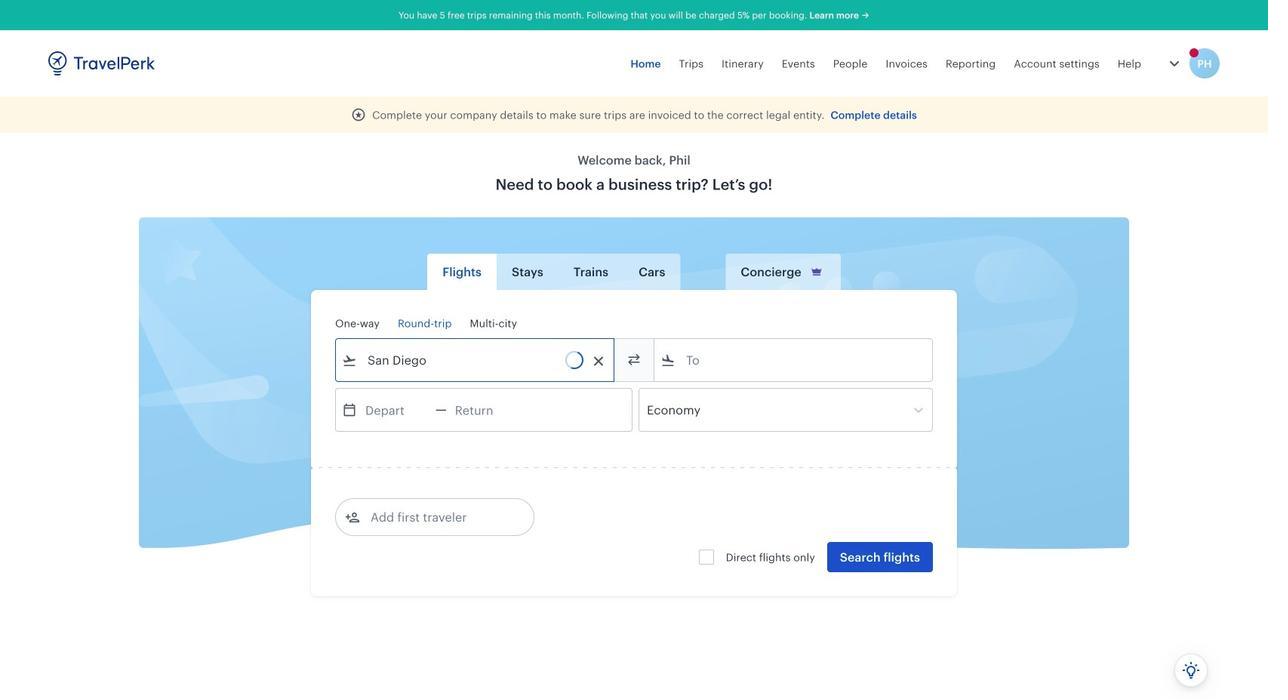 Task type: describe. For each thing, give the bounding box(es) containing it.
Add first traveler search field
[[360, 505, 517, 529]]



Task type: locate. For each thing, give the bounding box(es) containing it.
From search field
[[357, 348, 594, 372]]

Depart text field
[[357, 389, 436, 431]]

To search field
[[676, 348, 913, 372]]

Return text field
[[447, 389, 525, 431]]



